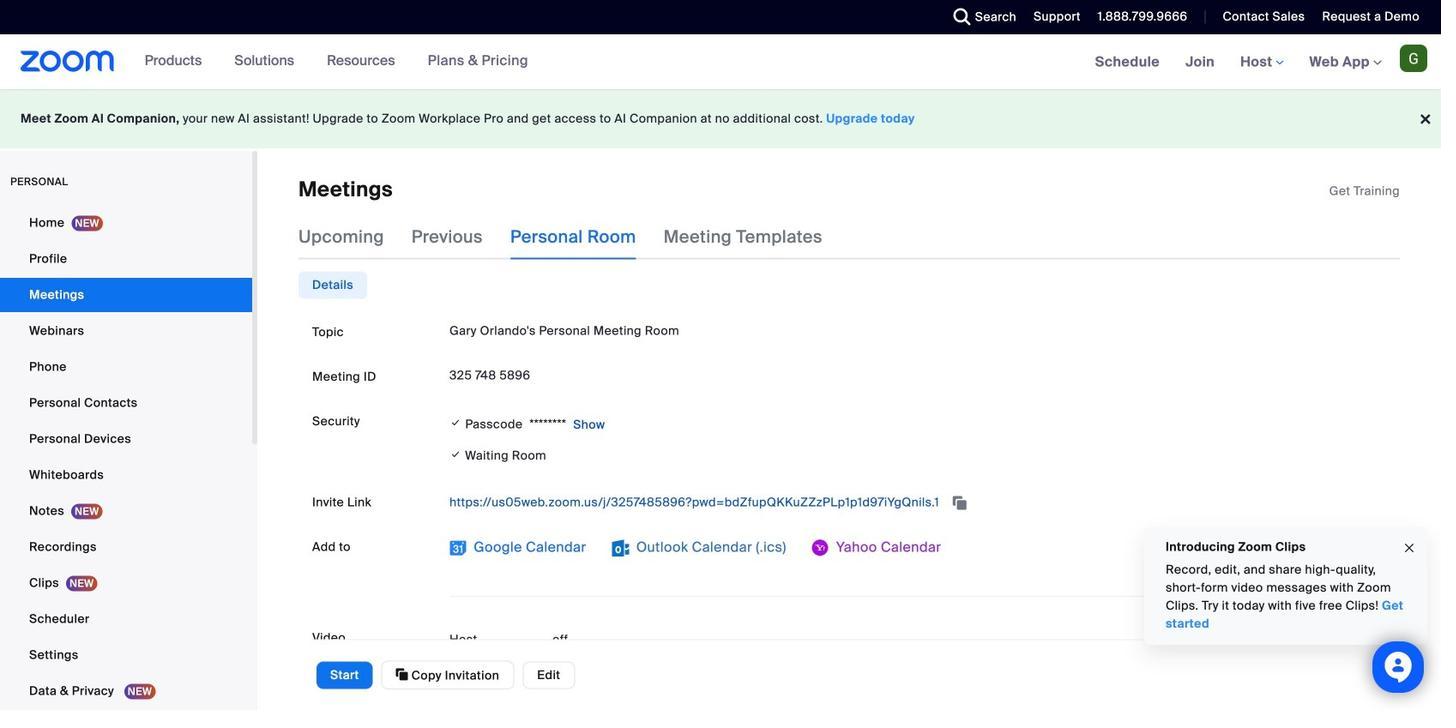 Task type: vqa. For each thing, say whether or not it's contained in the screenshot.
Video
no



Task type: describe. For each thing, give the bounding box(es) containing it.
copy image
[[396, 667, 408, 683]]

add to yahoo calendar image
[[813, 540, 830, 557]]

personal menu menu
[[0, 206, 252, 711]]

1 vertical spatial application
[[450, 489, 1387, 517]]

profile picture image
[[1401, 45, 1428, 72]]

add to google calendar image
[[450, 540, 467, 557]]

product information navigation
[[132, 34, 541, 89]]

add to outlook calendar (.ics) image
[[612, 540, 630, 557]]



Task type: locate. For each thing, give the bounding box(es) containing it.
checked image
[[450, 415, 462, 432], [450, 446, 462, 464]]

tabs of meeting tab list
[[299, 215, 850, 260]]

zoom logo image
[[21, 51, 115, 72]]

2 checked image from the top
[[450, 446, 462, 464]]

application
[[1330, 183, 1401, 200], [450, 489, 1387, 517]]

banner
[[0, 34, 1442, 91]]

meetings navigation
[[1083, 34, 1442, 91]]

1 checked image from the top
[[450, 415, 462, 432]]

1 vertical spatial checked image
[[450, 446, 462, 464]]

tab list
[[299, 272, 367, 299]]

tab
[[299, 272, 367, 299]]

close image
[[1403, 539, 1417, 558]]

0 vertical spatial checked image
[[450, 415, 462, 432]]

0 vertical spatial application
[[1330, 183, 1401, 200]]

footer
[[0, 89, 1442, 148]]



